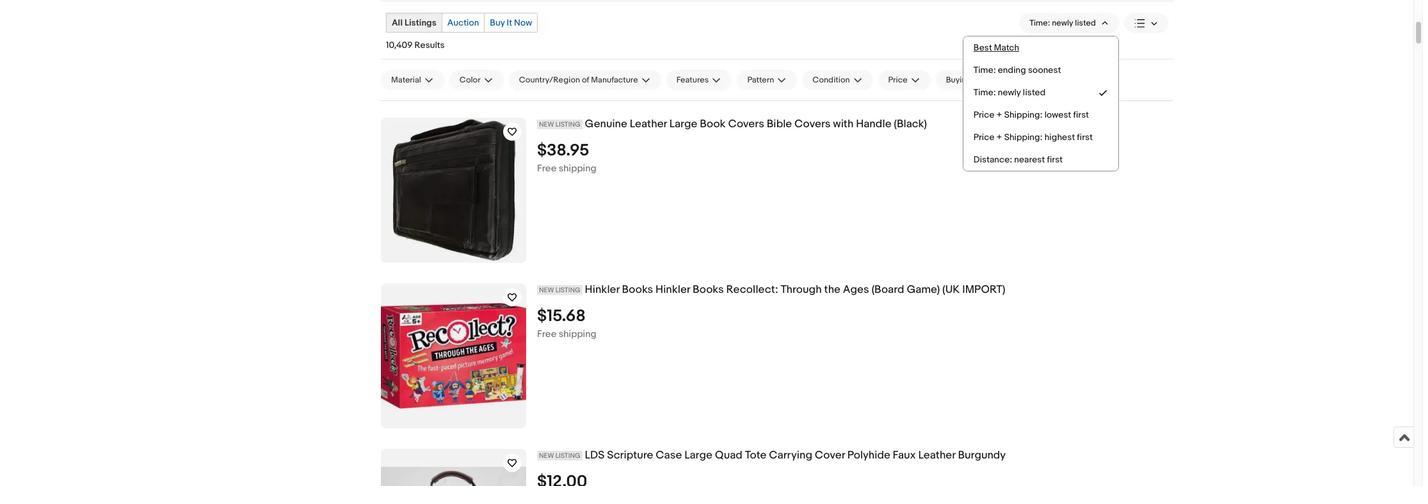 Task type: vqa. For each thing, say whether or not it's contained in the screenshot.
newly for Time: newly listed link at right top
yes



Task type: describe. For each thing, give the bounding box(es) containing it.
$15.68 free shipping
[[537, 307, 597, 341]]

genuine
[[585, 118, 627, 131]]

2 books from the left
[[693, 284, 724, 296]]

ending
[[998, 65, 1026, 76]]

distance: nearest first link
[[964, 149, 1119, 171]]

buy it now
[[490, 17, 532, 28]]

all for all filters
[[1033, 75, 1043, 85]]

time: for time: ending soonest 'link'
[[974, 65, 996, 76]]

$38.95
[[537, 141, 589, 161]]

newly for time: newly listed dropdown button
[[1052, 18, 1073, 28]]

distance: nearest first
[[974, 154, 1063, 165]]

new listing genuine leather large book covers bible covers with handle (black)
[[539, 118, 927, 131]]

free for $15.68
[[537, 328, 557, 341]]

price + shipping: lowest first
[[974, 110, 1089, 120]]

all filters button
[[1028, 70, 1073, 90]]

filters
[[1045, 75, 1067, 85]]

case
[[656, 450, 682, 462]]

shipping: for highest
[[1004, 132, 1043, 143]]

with
[[833, 118, 854, 131]]

time: for time: newly listed dropdown button
[[1030, 18, 1050, 28]]

price + shipping: highest first
[[974, 132, 1093, 143]]

color
[[460, 75, 481, 85]]

soonest
[[1028, 65, 1061, 76]]

2 vertical spatial first
[[1047, 154, 1063, 165]]

+ for price + shipping: lowest first
[[997, 110, 1002, 120]]

$38.95 free shipping
[[537, 141, 597, 175]]

results
[[415, 40, 445, 51]]

scripture
[[607, 450, 653, 462]]

faux
[[893, 450, 916, 462]]

cover
[[815, 450, 845, 462]]

listing inside new listing lds scripture case large quad tote carrying cover polyhide faux leather burgundy
[[556, 452, 581, 460]]

1 covers from the left
[[728, 118, 764, 131]]

genuine leather large book covers bible covers with handle (black) image
[[387, 118, 521, 263]]

match
[[994, 42, 1020, 53]]

tote
[[745, 450, 767, 462]]

polyhide
[[848, 450, 891, 462]]

material button
[[381, 70, 444, 90]]

price + shipping: lowest first link
[[964, 104, 1119, 126]]

condition button
[[803, 70, 873, 90]]

price for price
[[889, 75, 908, 85]]

(board
[[872, 284, 905, 296]]

manufacture
[[591, 75, 638, 85]]

auction
[[447, 17, 479, 28]]

nearest
[[1015, 154, 1045, 165]]

it
[[507, 17, 512, 28]]

price for price + shipping: lowest first
[[974, 110, 995, 120]]

lds scripture case large quad tote carrying cover polyhide faux leather burgundy image
[[381, 468, 526, 487]]

auction link
[[442, 13, 484, 32]]

color button
[[449, 70, 504, 90]]

lds
[[585, 450, 605, 462]]

book
[[700, 118, 726, 131]]

all listings link
[[387, 13, 442, 32]]

quad
[[715, 450, 743, 462]]

now
[[514, 17, 532, 28]]

1 vertical spatial leather
[[919, 450, 956, 462]]

shipping for $15.68
[[559, 328, 597, 341]]

hinkler books hinkler books recollect: through the ages (board game) (uk import) image
[[381, 303, 526, 409]]

time: ending soonest
[[974, 65, 1061, 76]]

bible
[[767, 118, 792, 131]]

listed for time: newly listed link
[[1023, 87, 1046, 98]]

time: ending soonest link
[[964, 59, 1119, 81]]

price for price + shipping: highest first
[[974, 132, 995, 143]]

1 vertical spatial large
[[685, 450, 713, 462]]

view: list view image
[[1135, 16, 1158, 30]]

listed for time: newly listed dropdown button
[[1075, 18, 1096, 28]]

buying
[[946, 75, 972, 85]]

10,409
[[386, 40, 413, 51]]

+ for price + shipping: highest first
[[997, 132, 1002, 143]]

import)
[[963, 284, 1006, 296]]

$15.68
[[537, 307, 586, 326]]



Task type: locate. For each thing, give the bounding box(es) containing it.
price up distance:
[[974, 132, 995, 143]]

buying format button
[[936, 70, 1023, 90]]

hinkler
[[585, 284, 620, 296], [656, 284, 690, 296]]

new listing hinkler books hinkler books recollect: through the ages (board game) (uk import)
[[539, 284, 1006, 296]]

1 vertical spatial price
[[974, 110, 995, 120]]

0 horizontal spatial newly
[[998, 87, 1021, 98]]

0 horizontal spatial all
[[392, 17, 403, 28]]

price button
[[878, 70, 931, 90]]

covers
[[728, 118, 764, 131], [795, 118, 831, 131]]

listing inside new listing hinkler books hinkler books recollect: through the ages (board game) (uk import)
[[556, 286, 581, 295]]

0 vertical spatial shipping:
[[1004, 110, 1043, 120]]

carrying
[[769, 450, 813, 462]]

large left 'book' at the top
[[670, 118, 698, 131]]

time:
[[1030, 18, 1050, 28], [974, 65, 996, 76], [974, 87, 996, 98]]

shipping: inside "link"
[[1004, 110, 1043, 120]]

price inside "link"
[[974, 110, 995, 120]]

1 vertical spatial listed
[[1023, 87, 1046, 98]]

price + shipping: highest first link
[[964, 126, 1119, 149]]

1 + from the top
[[997, 110, 1002, 120]]

newly for time: newly listed link
[[998, 87, 1021, 98]]

time: newly listed for time: newly listed dropdown button
[[1030, 18, 1096, 28]]

price up (black)
[[889, 75, 908, 85]]

free down $15.68
[[537, 328, 557, 341]]

2 new from the top
[[539, 286, 554, 295]]

time: newly listed down ending
[[974, 87, 1046, 98]]

2 shipping from the top
[[559, 328, 597, 341]]

burgundy
[[958, 450, 1006, 462]]

listing inside new listing genuine leather large book covers bible covers with handle (black)
[[556, 120, 581, 129]]

0 vertical spatial new
[[539, 120, 554, 129]]

0 vertical spatial large
[[670, 118, 698, 131]]

2 shipping: from the top
[[1004, 132, 1043, 143]]

0 vertical spatial +
[[997, 110, 1002, 120]]

shipping inside the $38.95 free shipping
[[559, 163, 597, 175]]

new up $38.95
[[539, 120, 554, 129]]

buy
[[490, 17, 505, 28]]

listed down the all filters
[[1023, 87, 1046, 98]]

free for $38.95
[[537, 163, 557, 175]]

0 horizontal spatial hinkler
[[585, 284, 620, 296]]

0 horizontal spatial leather
[[630, 118, 667, 131]]

large
[[670, 118, 698, 131], [685, 450, 713, 462]]

(uk
[[943, 284, 960, 296]]

1 vertical spatial time: newly listed
[[974, 87, 1046, 98]]

0 vertical spatial time: newly listed
[[1030, 18, 1096, 28]]

2 free from the top
[[537, 328, 557, 341]]

2 + from the top
[[997, 132, 1002, 143]]

1 hinkler from the left
[[585, 284, 620, 296]]

10,409 results
[[386, 40, 445, 51]]

2 covers from the left
[[795, 118, 831, 131]]

buy it now link
[[485, 13, 537, 32]]

time: up the "best match" link
[[1030, 18, 1050, 28]]

features
[[677, 75, 709, 85]]

time: newly listed button
[[1020, 13, 1119, 33]]

newly
[[1052, 18, 1073, 28], [998, 87, 1021, 98]]

2 listing from the top
[[556, 286, 581, 295]]

1 free from the top
[[537, 163, 557, 175]]

first for price + shipping: lowest first
[[1074, 110, 1089, 120]]

0 horizontal spatial covers
[[728, 118, 764, 131]]

first right the highest
[[1077, 132, 1093, 143]]

first inside "link"
[[1074, 110, 1089, 120]]

1 books from the left
[[622, 284, 653, 296]]

shipping: for lowest
[[1004, 110, 1043, 120]]

the
[[824, 284, 841, 296]]

listing left lds
[[556, 452, 581, 460]]

2 vertical spatial price
[[974, 132, 995, 143]]

shipping down $15.68
[[559, 328, 597, 341]]

2 vertical spatial listing
[[556, 452, 581, 460]]

+ down format
[[997, 110, 1002, 120]]

new listing lds scripture case large quad tote carrying cover polyhide faux leather burgundy
[[539, 450, 1006, 462]]

all listings
[[392, 17, 437, 28]]

new inside new listing genuine leather large book covers bible covers with handle (black)
[[539, 120, 554, 129]]

material
[[391, 75, 421, 85]]

new for $38.95
[[539, 120, 554, 129]]

newly inside time: newly listed link
[[998, 87, 1021, 98]]

large right case
[[685, 450, 713, 462]]

2 vertical spatial new
[[539, 452, 554, 460]]

shipping: up distance: nearest first
[[1004, 132, 1043, 143]]

0 vertical spatial free
[[537, 163, 557, 175]]

1 horizontal spatial covers
[[795, 118, 831, 131]]

1 vertical spatial free
[[537, 328, 557, 341]]

shipping inside $15.68 free shipping
[[559, 328, 597, 341]]

new inside new listing hinkler books hinkler books recollect: through the ages (board game) (uk import)
[[539, 286, 554, 295]]

shipping: up price + shipping: highest first
[[1004, 110, 1043, 120]]

new left lds
[[539, 452, 554, 460]]

1 horizontal spatial all
[[1033, 75, 1043, 85]]

1 vertical spatial time:
[[974, 65, 996, 76]]

price inside dropdown button
[[889, 75, 908, 85]]

listing for $38.95
[[556, 120, 581, 129]]

buying format
[[946, 75, 1000, 85]]

all for all listings
[[392, 17, 403, 28]]

covers left bible
[[728, 118, 764, 131]]

first
[[1074, 110, 1089, 120], [1077, 132, 1093, 143], [1047, 154, 1063, 165]]

leather
[[630, 118, 667, 131], [919, 450, 956, 462]]

3 listing from the top
[[556, 452, 581, 460]]

1 listing from the top
[[556, 120, 581, 129]]

0 vertical spatial shipping
[[559, 163, 597, 175]]

2 hinkler from the left
[[656, 284, 690, 296]]

pattern button
[[737, 70, 797, 90]]

first right lowest
[[1074, 110, 1089, 120]]

time: inside 'link'
[[974, 65, 996, 76]]

1 horizontal spatial listed
[[1075, 18, 1096, 28]]

1 vertical spatial new
[[539, 286, 554, 295]]

highest
[[1045, 132, 1075, 143]]

all inside button
[[1033, 75, 1043, 85]]

new up $15.68
[[539, 286, 554, 295]]

listing for $15.68
[[556, 286, 581, 295]]

newly down ending
[[998, 87, 1021, 98]]

country/region of manufacture button
[[509, 70, 661, 90]]

0 vertical spatial listed
[[1075, 18, 1096, 28]]

handle
[[856, 118, 892, 131]]

covers left with
[[795, 118, 831, 131]]

condition
[[813, 75, 850, 85]]

free inside the $38.95 free shipping
[[537, 163, 557, 175]]

books
[[622, 284, 653, 296], [693, 284, 724, 296]]

leather right 'genuine'
[[630, 118, 667, 131]]

1 new from the top
[[539, 120, 554, 129]]

pattern
[[748, 75, 774, 85]]

country/region of manufacture
[[519, 75, 638, 85]]

1 shipping from the top
[[559, 163, 597, 175]]

new
[[539, 120, 554, 129], [539, 286, 554, 295], [539, 452, 554, 460]]

listed
[[1075, 18, 1096, 28], [1023, 87, 1046, 98]]

1 vertical spatial first
[[1077, 132, 1093, 143]]

0 horizontal spatial listed
[[1023, 87, 1046, 98]]

1 vertical spatial newly
[[998, 87, 1021, 98]]

first down the highest
[[1047, 154, 1063, 165]]

listing
[[556, 120, 581, 129], [556, 286, 581, 295], [556, 452, 581, 460]]

2 vertical spatial time:
[[974, 87, 996, 98]]

of
[[582, 75, 589, 85]]

0 vertical spatial first
[[1074, 110, 1089, 120]]

time: newly listed for time: newly listed link
[[974, 87, 1046, 98]]

0 vertical spatial all
[[392, 17, 403, 28]]

time: down format
[[974, 87, 996, 98]]

1 horizontal spatial leather
[[919, 450, 956, 462]]

price down format
[[974, 110, 995, 120]]

listed inside dropdown button
[[1075, 18, 1096, 28]]

3 new from the top
[[539, 452, 554, 460]]

new for $15.68
[[539, 286, 554, 295]]

free down $38.95
[[537, 163, 557, 175]]

best match link
[[964, 37, 1119, 59]]

0 vertical spatial newly
[[1052, 18, 1073, 28]]

all
[[392, 17, 403, 28], [1033, 75, 1043, 85]]

free
[[537, 163, 557, 175], [537, 328, 557, 341]]

0 vertical spatial price
[[889, 75, 908, 85]]

+ inside "link"
[[997, 110, 1002, 120]]

format
[[974, 75, 1000, 85]]

1 horizontal spatial hinkler
[[656, 284, 690, 296]]

1 vertical spatial listing
[[556, 286, 581, 295]]

1 vertical spatial shipping:
[[1004, 132, 1043, 143]]

0 vertical spatial listing
[[556, 120, 581, 129]]

listed up the "best match" link
[[1075, 18, 1096, 28]]

0 horizontal spatial books
[[622, 284, 653, 296]]

through
[[781, 284, 822, 296]]

1 horizontal spatial newly
[[1052, 18, 1073, 28]]

all filters
[[1033, 75, 1067, 85]]

features button
[[666, 70, 732, 90]]

new inside new listing lds scripture case large quad tote carrying cover polyhide faux leather burgundy
[[539, 452, 554, 460]]

1 vertical spatial +
[[997, 132, 1002, 143]]

shipping down $38.95
[[559, 163, 597, 175]]

time: for time: newly listed link
[[974, 87, 996, 98]]

1 shipping: from the top
[[1004, 110, 1043, 120]]

listing up $38.95
[[556, 120, 581, 129]]

lowest
[[1045, 110, 1072, 120]]

shipping:
[[1004, 110, 1043, 120], [1004, 132, 1043, 143]]

price
[[889, 75, 908, 85], [974, 110, 995, 120], [974, 132, 995, 143]]

time: newly listed link
[[964, 81, 1119, 104]]

time: newly listed
[[1030, 18, 1096, 28], [974, 87, 1046, 98]]

first for price + shipping: highest first
[[1077, 132, 1093, 143]]

+
[[997, 110, 1002, 120], [997, 132, 1002, 143]]

best
[[974, 42, 992, 53]]

recollect:
[[726, 284, 778, 296]]

best match
[[974, 42, 1020, 53]]

newly up the "best match" link
[[1052, 18, 1073, 28]]

0 vertical spatial leather
[[630, 118, 667, 131]]

newly inside time: newly listed dropdown button
[[1052, 18, 1073, 28]]

distance:
[[974, 154, 1013, 165]]

country/region
[[519, 75, 580, 85]]

1 vertical spatial shipping
[[559, 328, 597, 341]]

time: newly listed up the "best match" link
[[1030, 18, 1096, 28]]

0 vertical spatial time:
[[1030, 18, 1050, 28]]

(black)
[[894, 118, 927, 131]]

game)
[[907, 284, 940, 296]]

listings
[[405, 17, 437, 28]]

leather right faux
[[919, 450, 956, 462]]

time: newly listed inside dropdown button
[[1030, 18, 1096, 28]]

free inside $15.68 free shipping
[[537, 328, 557, 341]]

1 vertical spatial all
[[1033, 75, 1043, 85]]

ages
[[843, 284, 869, 296]]

1 horizontal spatial books
[[693, 284, 724, 296]]

time: down best
[[974, 65, 996, 76]]

+ up distance:
[[997, 132, 1002, 143]]

time: inside dropdown button
[[1030, 18, 1050, 28]]

shipping for $38.95
[[559, 163, 597, 175]]

listing up $15.68
[[556, 286, 581, 295]]



